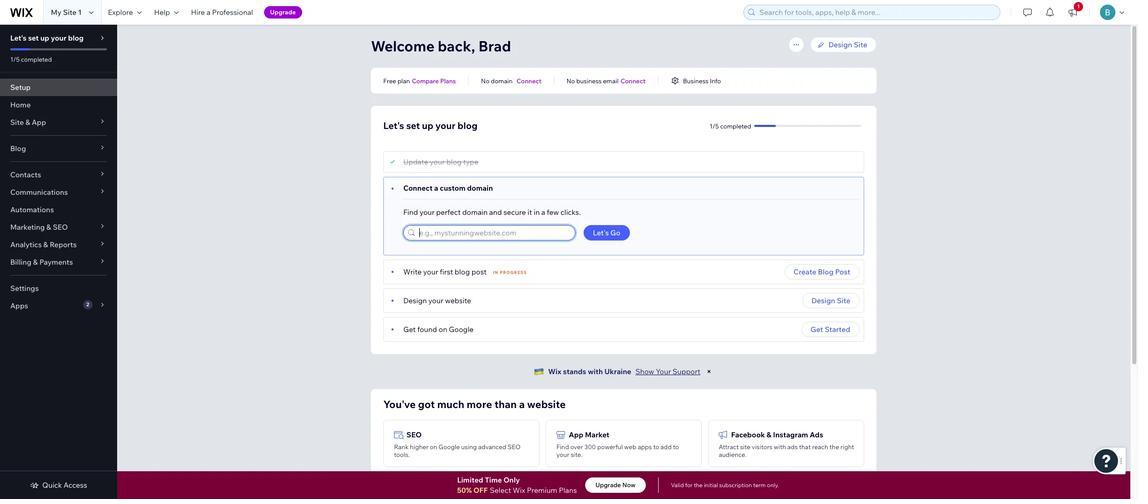 Task type: vqa. For each thing, say whether or not it's contained in the screenshot.
the middle let's
yes



Task type: locate. For each thing, give the bounding box(es) containing it.
1/5 completed down info
[[710, 122, 752, 130]]

domain left 'and'
[[463, 208, 488, 217]]

2 vertical spatial seo
[[508, 443, 521, 451]]

wix down only
[[513, 486, 526, 495]]

seo inside popup button
[[53, 223, 68, 232]]

0 horizontal spatial ads
[[596, 484, 609, 493]]

no business email connect
[[567, 77, 646, 85]]

1 horizontal spatial set
[[406, 120, 420, 132]]

site inside popup button
[[10, 118, 24, 127]]

1 vertical spatial up
[[422, 120, 434, 132]]

wix inside button
[[407, 484, 420, 493]]

let's set up your blog down my
[[10, 33, 84, 43]]

1 horizontal spatial connect link
[[621, 76, 646, 85]]

e.g., mystunningwebsite.com field
[[416, 226, 572, 240]]

0 horizontal spatial find
[[404, 208, 418, 217]]

0 horizontal spatial up
[[40, 33, 49, 43]]

1 no from the left
[[481, 77, 490, 85]]

your left site.
[[557, 451, 570, 459]]

upgrade right professional
[[270, 8, 296, 16]]

0 horizontal spatial wix
[[407, 484, 420, 493]]

0 horizontal spatial app
[[32, 118, 46, 127]]

& left reports
[[43, 240, 48, 249]]

analytics & reports
[[10, 240, 77, 249]]

design
[[829, 40, 853, 49], [404, 296, 427, 305], [812, 296, 836, 305]]

0 vertical spatial app
[[32, 118, 46, 127]]

1/5 completed
[[10, 56, 52, 63], [710, 122, 752, 130]]

up inside sidebar element
[[40, 33, 49, 43]]

& inside dropdown button
[[43, 240, 48, 249]]

0 horizontal spatial let's set up your blog
[[10, 33, 84, 43]]

my
[[51, 8, 61, 17]]

1 vertical spatial seo
[[407, 430, 422, 439]]

0 vertical spatial the
[[830, 443, 839, 451]]

find for find over 300 powerful web apps to add to your site.
[[557, 443, 569, 451]]

your down my
[[51, 33, 66, 43]]

let's left go
[[593, 228, 609, 237]]

0 horizontal spatial set
[[28, 33, 39, 43]]

get for get started
[[811, 325, 824, 334]]

blog inside popup button
[[10, 144, 26, 153]]

on
[[439, 325, 447, 334], [430, 443, 437, 451]]

2 connect link from the left
[[621, 76, 646, 85]]

no
[[481, 77, 490, 85], [567, 77, 575, 85]]

on right the found
[[439, 325, 447, 334]]

sidebar element
[[0, 25, 117, 499]]

blog up contacts
[[10, 144, 26, 153]]

1 vertical spatial domain
[[467, 184, 493, 193]]

1 horizontal spatial to
[[673, 443, 679, 451]]

your up the get found on google on the left of page
[[429, 296, 444, 305]]

quick
[[42, 481, 62, 490]]

design site up get started
[[812, 296, 851, 305]]

google right the found
[[449, 325, 474, 334]]

seo
[[53, 223, 68, 232], [407, 430, 422, 439], [508, 443, 521, 451]]

perfect
[[436, 208, 461, 217]]

up up update
[[422, 120, 434, 132]]

no domain connect
[[481, 77, 542, 85]]

0 vertical spatial on
[[439, 325, 447, 334]]

0 horizontal spatial the
[[694, 482, 703, 489]]

inbox button
[[708, 473, 865, 499]]

find left perfect
[[404, 208, 418, 217]]

& inside popup button
[[46, 223, 51, 232]]

2 horizontal spatial seo
[[508, 443, 521, 451]]

0 horizontal spatial seo
[[53, 223, 68, 232]]

1 horizontal spatial completed
[[721, 122, 752, 130]]

1 vertical spatial 1/5
[[710, 122, 719, 130]]

ads up reach
[[810, 430, 824, 439]]

completed down info
[[721, 122, 752, 130]]

with right stands
[[588, 367, 603, 376]]

audience.
[[719, 451, 747, 459]]

let's up update
[[383, 120, 404, 132]]

upgrade for upgrade
[[270, 8, 296, 16]]

let's go
[[593, 228, 621, 237]]

1 vertical spatial plans
[[559, 486, 577, 495]]

let's inside button
[[593, 228, 609, 237]]

contacts button
[[0, 166, 117, 184]]

1 vertical spatial let's set up your blog
[[383, 120, 478, 132]]

no down brad
[[481, 77, 490, 85]]

1 get from the left
[[404, 325, 416, 334]]

& up visitors
[[767, 430, 772, 439]]

valid
[[671, 482, 684, 489]]

in progress
[[493, 270, 527, 275]]

1 vertical spatial let's
[[383, 120, 404, 132]]

wix for wix stands with ukraine show your support
[[548, 367, 562, 376]]

seo inside the rank higher on google using advanced seo tools.
[[508, 443, 521, 451]]

& right billing
[[33, 258, 38, 267]]

1 horizontal spatial on
[[439, 325, 447, 334]]

on for higher
[[430, 443, 437, 451]]

let's up setup on the left top of the page
[[10, 33, 27, 43]]

get inside get started "button"
[[811, 325, 824, 334]]

0 vertical spatial blog
[[10, 144, 26, 153]]

web
[[624, 443, 637, 451]]

seo right advanced on the left bottom of page
[[508, 443, 521, 451]]

1 horizontal spatial with
[[774, 443, 786, 451]]

0 vertical spatial set
[[28, 33, 39, 43]]

0 horizontal spatial connect link
[[517, 76, 542, 85]]

upgrade now
[[596, 481, 636, 489]]

wix owner app
[[407, 484, 459, 493]]

0 horizontal spatial completed
[[21, 56, 52, 63]]

home
[[10, 100, 31, 109]]

2 get from the left
[[811, 325, 824, 334]]

you've
[[383, 398, 416, 411]]

1 vertical spatial app
[[569, 430, 584, 439]]

1 horizontal spatial 1
[[1078, 3, 1080, 10]]

1 vertical spatial blog
[[818, 267, 834, 277]]

1 vertical spatial on
[[430, 443, 437, 451]]

1 horizontal spatial the
[[830, 443, 839, 451]]

to left add
[[654, 443, 659, 451]]

1 vertical spatial google
[[439, 443, 460, 451]]

powerful
[[598, 443, 623, 451]]

find
[[404, 208, 418, 217], [557, 443, 569, 451]]

in
[[534, 208, 540, 217]]

completed up setup on the left top of the page
[[21, 56, 52, 63]]

1/5 completed up setup on the left top of the page
[[10, 56, 52, 63]]

0 horizontal spatial blog
[[10, 144, 26, 153]]

1 vertical spatial the
[[694, 482, 703, 489]]

1 horizontal spatial app
[[569, 430, 584, 439]]

1 vertical spatial upgrade
[[596, 481, 621, 489]]

the left 'right'
[[830, 443, 839, 451]]

1 connect link from the left
[[517, 76, 542, 85]]

0 vertical spatial 1/5
[[10, 56, 20, 63]]

design site inside button
[[812, 296, 851, 305]]

site down search for tools, apps, help & more... field
[[854, 40, 868, 49]]

professional
[[212, 8, 253, 17]]

1 horizontal spatial 1/5 completed
[[710, 122, 752, 130]]

seo down automations link
[[53, 223, 68, 232]]

1 vertical spatial with
[[774, 443, 786, 451]]

plans right premium
[[559, 486, 577, 495]]

show
[[636, 367, 655, 376]]

write
[[404, 267, 422, 277]]

your
[[51, 33, 66, 43], [436, 120, 456, 132], [430, 157, 445, 167], [420, 208, 435, 217], [423, 267, 438, 277], [429, 296, 444, 305], [557, 451, 570, 459]]

website
[[445, 296, 471, 305], [527, 398, 566, 411]]

started
[[825, 325, 851, 334]]

google left using at the left
[[439, 443, 460, 451]]

find inside find over 300 powerful web apps to add to your site.
[[557, 443, 569, 451]]

up up setup 'link'
[[40, 33, 49, 43]]

app
[[32, 118, 46, 127], [569, 430, 584, 439]]

0 vertical spatial upgrade
[[270, 8, 296, 16]]

let's set up your blog
[[10, 33, 84, 43], [383, 120, 478, 132]]

2 vertical spatial let's
[[593, 228, 609, 237]]

home link
[[0, 96, 117, 114]]

website down "first"
[[445, 296, 471, 305]]

upgrade left the now in the bottom of the page
[[596, 481, 621, 489]]

advanced
[[478, 443, 506, 451]]

apps
[[10, 301, 28, 310]]

write your first blog post
[[404, 267, 487, 277]]

get left the found
[[404, 325, 416, 334]]

google inside button
[[569, 484, 594, 493]]

1 vertical spatial website
[[527, 398, 566, 411]]

blog left type
[[447, 157, 462, 167]]

apps
[[638, 443, 652, 451]]

1 vertical spatial design site
[[812, 296, 851, 305]]

0 horizontal spatial 1/5
[[10, 56, 20, 63]]

0 vertical spatial let's set up your blog
[[10, 33, 84, 43]]

a right hire
[[207, 8, 211, 17]]

the
[[830, 443, 839, 451], [694, 482, 703, 489]]

a right than
[[519, 398, 525, 411]]

0 horizontal spatial get
[[404, 325, 416, 334]]

2 vertical spatial google
[[569, 484, 594, 493]]

than
[[495, 398, 517, 411]]

0 vertical spatial design site
[[829, 40, 868, 49]]

0 vertical spatial 1/5 completed
[[10, 56, 52, 63]]

time
[[485, 475, 502, 485]]

& for marketing
[[46, 223, 51, 232]]

domain down brad
[[491, 77, 513, 85]]

app up over
[[569, 430, 584, 439]]

to right add
[[673, 443, 679, 451]]

website right than
[[527, 398, 566, 411]]

a
[[207, 8, 211, 17], [434, 184, 438, 193], [542, 208, 545, 217], [519, 398, 525, 411]]

1 horizontal spatial connect
[[517, 77, 542, 85]]

0 vertical spatial ads
[[810, 430, 824, 439]]

app down home link
[[32, 118, 46, 127]]

ads
[[788, 443, 798, 451]]

ads left the now in the bottom of the page
[[596, 484, 609, 493]]

1 horizontal spatial website
[[527, 398, 566, 411]]

site
[[63, 8, 77, 17], [854, 40, 868, 49], [10, 118, 24, 127], [837, 296, 851, 305]]

get
[[404, 325, 416, 334], [811, 325, 824, 334]]

1 horizontal spatial blog
[[818, 267, 834, 277]]

0 vertical spatial google
[[449, 325, 474, 334]]

help
[[154, 8, 170, 17]]

free plan compare plans
[[383, 77, 456, 85]]

rank higher on google using advanced seo tools.
[[394, 443, 521, 459]]

2 to from the left
[[673, 443, 679, 451]]

1 horizontal spatial 1/5
[[710, 122, 719, 130]]

2 no from the left
[[567, 77, 575, 85]]

design site down search for tools, apps, help & more... field
[[829, 40, 868, 49]]

set up setup on the left top of the page
[[28, 33, 39, 43]]

facebook & instagram ads
[[731, 430, 824, 439]]

let's set up your blog up update your blog type on the left top
[[383, 120, 478, 132]]

show your support button
[[636, 367, 701, 376]]

blog inside sidebar element
[[68, 33, 84, 43]]

2 horizontal spatial wix
[[548, 367, 562, 376]]

my site 1
[[51, 8, 82, 17]]

1 horizontal spatial ads
[[810, 430, 824, 439]]

billing & payments
[[10, 258, 73, 267]]

compare plans link
[[412, 76, 456, 85]]

with
[[588, 367, 603, 376], [774, 443, 786, 451]]

1/5 down info
[[710, 122, 719, 130]]

market
[[585, 430, 610, 439]]

no left 'business'
[[567, 77, 575, 85]]

connect link for no business email connect
[[621, 76, 646, 85]]

get left started at bottom
[[811, 325, 824, 334]]

& for analytics
[[43, 240, 48, 249]]

0 vertical spatial seo
[[53, 223, 68, 232]]

& up analytics & reports
[[46, 223, 51, 232]]

blog left 'post'
[[818, 267, 834, 277]]

0 vertical spatial website
[[445, 296, 471, 305]]

google for higher
[[439, 443, 460, 451]]

secure
[[504, 208, 526, 217]]

a right "in"
[[542, 208, 545, 217]]

1 horizontal spatial no
[[567, 77, 575, 85]]

hire a professional link
[[185, 0, 259, 25]]

with down facebook & instagram ads
[[774, 443, 786, 451]]

1 vertical spatial completed
[[721, 122, 752, 130]]

0 vertical spatial find
[[404, 208, 418, 217]]

update your blog type
[[404, 157, 479, 167]]

premium
[[527, 486, 557, 495]]

connect link
[[517, 76, 542, 85], [621, 76, 646, 85]]

wix left stands
[[548, 367, 562, 376]]

wix left owner
[[407, 484, 420, 493]]

settings link
[[0, 280, 117, 297]]

find left over
[[557, 443, 569, 451]]

seo up higher
[[407, 430, 422, 439]]

no for no business email
[[567, 77, 575, 85]]

domain
[[491, 77, 513, 85], [467, 184, 493, 193], [463, 208, 488, 217]]

0 horizontal spatial with
[[588, 367, 603, 376]]

1 horizontal spatial get
[[811, 325, 824, 334]]

completed
[[21, 56, 52, 63], [721, 122, 752, 130]]

0 vertical spatial completed
[[21, 56, 52, 63]]

connect link for no domain connect
[[517, 76, 542, 85]]

1 horizontal spatial find
[[557, 443, 569, 451]]

the inside the 'attract site visitors with ads that reach the right audience.'
[[830, 443, 839, 451]]

plans inside limited time only 50% off select wix premium plans
[[559, 486, 577, 495]]

plans right the compare
[[440, 77, 456, 85]]

0 vertical spatial let's
[[10, 33, 27, 43]]

with inside the 'attract site visitors with ads that reach the right audience.'
[[774, 443, 786, 451]]

1 vertical spatial find
[[557, 443, 569, 451]]

set up update
[[406, 120, 420, 132]]

1/5 completed inside sidebar element
[[10, 56, 52, 63]]

0 vertical spatial up
[[40, 33, 49, 43]]

1 vertical spatial ads
[[596, 484, 609, 493]]

1 inside button
[[1078, 3, 1080, 10]]

first
[[440, 267, 453, 277]]

0 horizontal spatial to
[[654, 443, 659, 451]]

instagram
[[773, 430, 809, 439]]

site down home
[[10, 118, 24, 127]]

1 button
[[1062, 0, 1085, 25]]

0 horizontal spatial plans
[[440, 77, 456, 85]]

design down create blog post
[[812, 296, 836, 305]]

a left custom at the left of the page
[[434, 184, 438, 193]]

let's inside sidebar element
[[10, 33, 27, 43]]

&
[[25, 118, 30, 127], [46, 223, 51, 232], [43, 240, 48, 249], [33, 258, 38, 267], [767, 430, 772, 439]]

2 vertical spatial domain
[[463, 208, 488, 217]]

0 horizontal spatial no
[[481, 77, 490, 85]]

connect a custom domain
[[404, 184, 493, 193]]

1 horizontal spatial up
[[422, 120, 434, 132]]

& down home
[[25, 118, 30, 127]]

domain up find your perfect domain and secure it in a few clicks.
[[467, 184, 493, 193]]

2 horizontal spatial connect
[[621, 77, 646, 85]]

1 horizontal spatial let's set up your blog
[[383, 120, 478, 132]]

google down site.
[[569, 484, 594, 493]]

0 horizontal spatial upgrade
[[270, 8, 296, 16]]

on right higher
[[430, 443, 437, 451]]

site down 'post'
[[837, 296, 851, 305]]

& for facebook
[[767, 430, 772, 439]]

google for found
[[449, 325, 474, 334]]

1 horizontal spatial plans
[[559, 486, 577, 495]]

no for no domain
[[481, 77, 490, 85]]

1/5 up setup on the left top of the page
[[10, 56, 20, 63]]

1 vertical spatial set
[[406, 120, 420, 132]]

0 horizontal spatial let's
[[10, 33, 27, 43]]

get for get found on google
[[404, 325, 416, 334]]

select
[[490, 486, 511, 495]]

blog down 'my site 1'
[[68, 33, 84, 43]]

access
[[64, 481, 87, 490]]

2 horizontal spatial let's
[[593, 228, 609, 237]]

0 horizontal spatial on
[[430, 443, 437, 451]]

connect
[[517, 77, 542, 85], [621, 77, 646, 85], [404, 184, 433, 193]]

on inside the rank higher on google using advanced seo tools.
[[430, 443, 437, 451]]

0 horizontal spatial 1/5 completed
[[10, 56, 52, 63]]

1 vertical spatial 1/5 completed
[[710, 122, 752, 130]]

google inside the rank higher on google using advanced seo tools.
[[439, 443, 460, 451]]

the right for at the right
[[694, 482, 703, 489]]

1 horizontal spatial wix
[[513, 486, 526, 495]]

1 horizontal spatial upgrade
[[596, 481, 621, 489]]



Task type: describe. For each thing, give the bounding box(es) containing it.
higher
[[410, 443, 429, 451]]

domain for custom
[[467, 184, 493, 193]]

app market
[[569, 430, 610, 439]]

you've got much more than a website
[[383, 398, 566, 411]]

0 vertical spatial plans
[[440, 77, 456, 85]]

brad
[[479, 37, 511, 55]]

completed inside sidebar element
[[21, 56, 52, 63]]

now
[[623, 481, 636, 489]]

1 horizontal spatial seo
[[407, 430, 422, 439]]

post
[[836, 267, 851, 277]]

info
[[710, 77, 721, 85]]

analytics
[[10, 240, 42, 249]]

wix for wix owner app
[[407, 484, 420, 493]]

limited time only 50% off select wix premium plans
[[457, 475, 577, 495]]

help button
[[148, 0, 185, 25]]

your inside find over 300 powerful web apps to add to your site.
[[557, 451, 570, 459]]

your left "first"
[[423, 267, 438, 277]]

billing & payments button
[[0, 253, 117, 271]]

1/5 inside sidebar element
[[10, 56, 20, 63]]

& for site
[[25, 118, 30, 127]]

site right my
[[63, 8, 77, 17]]

plan
[[398, 77, 410, 85]]

& for billing
[[33, 258, 38, 267]]

business info button
[[671, 76, 721, 85]]

300
[[585, 443, 596, 451]]

right
[[841, 443, 855, 451]]

off
[[474, 486, 488, 495]]

marketing & seo button
[[0, 218, 117, 236]]

app inside popup button
[[32, 118, 46, 127]]

design site link
[[810, 37, 877, 52]]

your inside sidebar element
[[51, 33, 66, 43]]

0 vertical spatial domain
[[491, 77, 513, 85]]

limited
[[457, 475, 483, 485]]

support
[[673, 367, 701, 376]]

valid for the initial subscription term only.
[[671, 482, 779, 489]]

inbox
[[731, 484, 751, 493]]

communications
[[10, 188, 68, 197]]

setup
[[10, 83, 31, 92]]

in
[[493, 270, 499, 275]]

blog inside the create blog post button
[[818, 267, 834, 277]]

over
[[571, 443, 583, 451]]

business info
[[683, 77, 721, 85]]

design site button
[[803, 293, 860, 308]]

automations link
[[0, 201, 117, 218]]

upgrade for upgrade now
[[596, 481, 621, 489]]

0 horizontal spatial 1
[[78, 8, 82, 17]]

design down search for tools, apps, help & more... field
[[829, 40, 853, 49]]

find over 300 powerful web apps to add to your site.
[[557, 443, 679, 459]]

site
[[740, 443, 751, 451]]

more
[[467, 398, 492, 411]]

facebook
[[731, 430, 765, 439]]

create
[[794, 267, 817, 277]]

wix inside limited time only 50% off select wix premium plans
[[513, 486, 526, 495]]

subscription
[[720, 482, 752, 489]]

only.
[[767, 482, 779, 489]]

50%
[[457, 486, 472, 495]]

marketing
[[10, 223, 45, 232]]

0 horizontal spatial website
[[445, 296, 471, 305]]

quick access button
[[30, 481, 87, 490]]

business
[[683, 77, 709, 85]]

add
[[661, 443, 672, 451]]

set inside sidebar element
[[28, 33, 39, 43]]

design your website
[[404, 296, 471, 305]]

reach
[[812, 443, 829, 451]]

analytics & reports button
[[0, 236, 117, 253]]

rank
[[394, 443, 409, 451]]

domain for perfect
[[463, 208, 488, 217]]

find your perfect domain and secure it in a few clicks.
[[404, 208, 581, 217]]

post
[[472, 267, 487, 277]]

get started
[[811, 325, 851, 334]]

on for found
[[439, 325, 447, 334]]

your
[[656, 367, 671, 376]]

Search for tools, apps, help & more... field
[[757, 5, 997, 20]]

site.
[[571, 451, 583, 459]]

design inside button
[[812, 296, 836, 305]]

upgrade now button
[[585, 478, 646, 493]]

custom
[[440, 184, 466, 193]]

billing
[[10, 258, 31, 267]]

your up update your blog type on the left top
[[436, 120, 456, 132]]

your left perfect
[[420, 208, 435, 217]]

app
[[446, 484, 459, 493]]

got
[[418, 398, 435, 411]]

for
[[685, 482, 693, 489]]

site & app button
[[0, 114, 117, 131]]

1 horizontal spatial let's
[[383, 120, 404, 132]]

email
[[603, 77, 619, 85]]

that
[[799, 443, 811, 451]]

attract site visitors with ads that reach the right audience.
[[719, 443, 855, 459]]

contacts
[[10, 170, 41, 179]]

attract
[[719, 443, 739, 451]]

hire a professional
[[191, 8, 253, 17]]

get started button
[[802, 322, 860, 337]]

welcome
[[371, 37, 435, 55]]

1 to from the left
[[654, 443, 659, 451]]

ads inside button
[[596, 484, 609, 493]]

initial
[[704, 482, 718, 489]]

wix stands with ukraine show your support
[[548, 367, 701, 376]]

2
[[86, 301, 89, 308]]

back,
[[438, 37, 475, 55]]

let's set up your blog inside sidebar element
[[10, 33, 84, 43]]

clicks.
[[561, 208, 581, 217]]

welcome back, brad
[[371, 37, 511, 55]]

design down write
[[404, 296, 427, 305]]

quick access
[[42, 481, 87, 490]]

business
[[577, 77, 602, 85]]

get found on google
[[404, 325, 474, 334]]

hire
[[191, 8, 205, 17]]

site inside button
[[837, 296, 851, 305]]

0 vertical spatial with
[[588, 367, 603, 376]]

your right update
[[430, 157, 445, 167]]

compare
[[412, 77, 439, 85]]

blog right "first"
[[455, 267, 470, 277]]

create blog post button
[[785, 264, 860, 280]]

0 horizontal spatial connect
[[404, 184, 433, 193]]

type
[[463, 157, 479, 167]]

find for find your perfect domain and secure it in a few clicks.
[[404, 208, 418, 217]]

blog up type
[[458, 120, 478, 132]]



